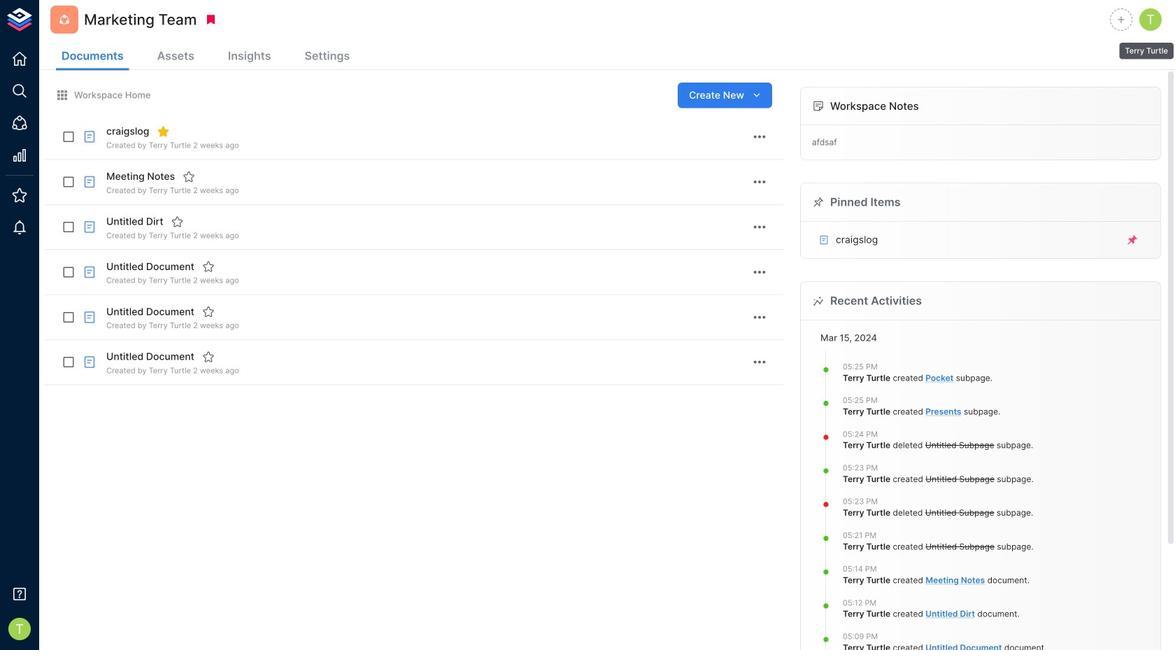 Task type: vqa. For each thing, say whether or not it's contained in the screenshot.
Comments icon
no



Task type: describe. For each thing, give the bounding box(es) containing it.
unpin image
[[1127, 234, 1139, 246]]

0 vertical spatial favorite image
[[183, 170, 195, 183]]

2 favorite image from the top
[[202, 306, 215, 318]]

1 favorite image from the top
[[202, 260, 215, 273]]



Task type: locate. For each thing, give the bounding box(es) containing it.
tooltip
[[1119, 33, 1176, 60]]

favorite image
[[183, 170, 195, 183], [171, 215, 184, 228], [202, 351, 215, 363]]

remove bookmark image
[[205, 13, 217, 26]]

1 vertical spatial favorite image
[[171, 215, 184, 228]]

remove favorite image
[[157, 125, 170, 138]]

2 vertical spatial favorite image
[[202, 351, 215, 363]]

0 vertical spatial favorite image
[[202, 260, 215, 273]]

favorite image
[[202, 260, 215, 273], [202, 306, 215, 318]]

1 vertical spatial favorite image
[[202, 306, 215, 318]]



